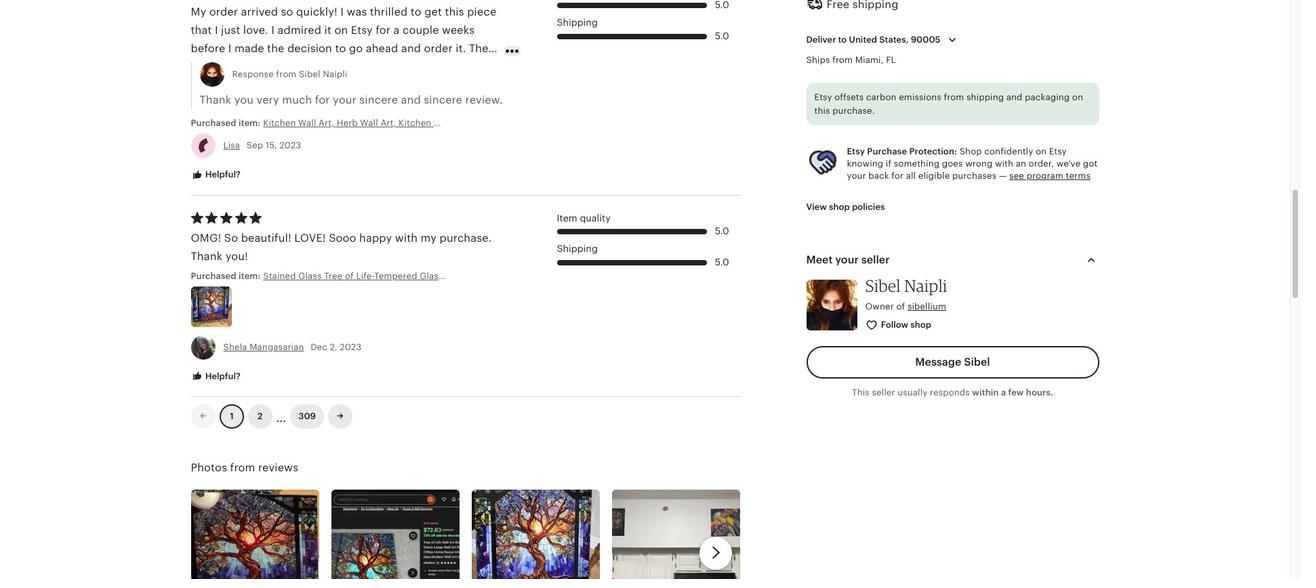 Task type: locate. For each thing, give the bounding box(es) containing it.
and
[[1007, 92, 1023, 102], [401, 94, 421, 106]]

terms
[[1066, 171, 1091, 181]]

etsy up we've
[[1049, 147, 1067, 157]]

seller inside dropdown button
[[861, 254, 890, 266]]

1 vertical spatial with
[[395, 233, 418, 244]]

0 vertical spatial purchased
[[191, 118, 236, 128]]

etsy up this
[[815, 92, 832, 102]]

1 vertical spatial sibel
[[865, 276, 901, 296]]

so
[[224, 233, 238, 244]]

2 horizontal spatial etsy
[[1049, 147, 1067, 157]]

sibel up "owner"
[[865, 276, 901, 296]]

0 vertical spatial on
[[1072, 92, 1083, 102]]

0 horizontal spatial and
[[401, 94, 421, 106]]

2023
[[279, 140, 301, 150], [340, 342, 362, 352]]

2023 right 15,
[[279, 140, 301, 150]]

0 horizontal spatial naipli
[[323, 69, 347, 79]]

response
[[232, 69, 274, 79]]

2 item: from the top
[[239, 271, 261, 281]]

message
[[915, 356, 962, 368]]

0 vertical spatial helpful? button
[[181, 163, 251, 188]]

etsy
[[815, 92, 832, 102], [847, 147, 865, 157], [1049, 147, 1067, 157]]

from
[[833, 55, 853, 65], [276, 69, 297, 79], [944, 92, 964, 102], [230, 463, 255, 474]]

2023 right 2,
[[340, 342, 362, 352]]

seller
[[861, 254, 890, 266], [872, 387, 895, 398]]

policies
[[852, 202, 885, 212]]

sibel up within
[[964, 356, 990, 368]]

0 vertical spatial shop
[[829, 202, 850, 212]]

1 purchased from the top
[[191, 118, 236, 128]]

0 vertical spatial 5.0
[[715, 30, 729, 41]]

dec
[[311, 342, 327, 352]]

you
[[234, 94, 254, 106]]

for left all
[[892, 171, 904, 181]]

1 vertical spatial on
[[1036, 147, 1047, 157]]

0 horizontal spatial with
[[395, 233, 418, 244]]

item: up sep
[[239, 118, 261, 128]]

shipping
[[967, 92, 1004, 102]]

etsy inside etsy offsets carbon emissions from shipping and packaging on this purchase.
[[815, 92, 832, 102]]

etsy purchase protection:
[[847, 147, 957, 157]]

shop down sibellium link
[[911, 320, 931, 330]]

1 vertical spatial helpful? button
[[181, 365, 251, 389]]

thank
[[200, 94, 231, 106], [191, 251, 223, 263]]

view shop policies button
[[796, 195, 895, 220]]

program
[[1027, 171, 1064, 181]]

with
[[995, 159, 1014, 169], [395, 233, 418, 244]]

1 helpful? button from the top
[[181, 163, 251, 188]]

to
[[838, 34, 847, 45]]

your inside dropdown button
[[835, 254, 859, 266]]

sibel
[[299, 69, 320, 79], [865, 276, 901, 296], [964, 356, 990, 368]]

0 vertical spatial helpful?
[[203, 169, 241, 180]]

thank you very much for your sincere and sincere review.
[[200, 94, 503, 106]]

sincere
[[360, 94, 398, 106], [424, 94, 462, 106]]

naipli up thank you very much for your sincere and sincere review.
[[323, 69, 347, 79]]

2 vertical spatial sibel
[[964, 356, 990, 368]]

follow shop
[[881, 320, 931, 330]]

0 vertical spatial for
[[315, 94, 330, 106]]

from right the photos
[[230, 463, 255, 474]]

back
[[869, 171, 889, 181]]

on up order,
[[1036, 147, 1047, 157]]

0 vertical spatial with
[[995, 159, 1014, 169]]

message sibel
[[915, 356, 990, 368]]

0 horizontal spatial sincere
[[360, 94, 398, 106]]

ships from miami, fl
[[806, 55, 896, 65]]

a
[[1001, 387, 1006, 398]]

from up much
[[276, 69, 297, 79]]

0 vertical spatial your
[[333, 94, 357, 106]]

1 vertical spatial shipping
[[557, 244, 598, 254]]

carbon
[[866, 92, 897, 102]]

purchase. inside omg!  so beautiful!  love!  sooo happy with my purchase. thank you!
[[440, 233, 492, 244]]

1 horizontal spatial 2023
[[340, 342, 362, 352]]

helpful? button down shela
[[181, 365, 251, 389]]

1 vertical spatial naipli
[[904, 276, 947, 296]]

packaging
[[1025, 92, 1070, 102]]

with left 'my'
[[395, 233, 418, 244]]

1 vertical spatial shop
[[911, 320, 931, 330]]

purchase. right 'my'
[[440, 233, 492, 244]]

0 vertical spatial item:
[[239, 118, 261, 128]]

purchased item: down you!
[[191, 271, 263, 281]]

seller right this
[[872, 387, 895, 398]]

helpful? button
[[181, 163, 251, 188], [181, 365, 251, 389]]

—
[[999, 171, 1007, 181]]

much
[[282, 94, 312, 106]]

1 horizontal spatial on
[[1072, 92, 1083, 102]]

item: down you!
[[239, 271, 261, 281]]

naipli up sibellium
[[904, 276, 947, 296]]

something
[[894, 159, 940, 169]]

5.0
[[715, 30, 729, 41], [715, 226, 729, 237], [715, 257, 729, 268]]

1 vertical spatial your
[[847, 171, 866, 181]]

with inside omg!  so beautiful!  love!  sooo happy with my purchase. thank you!
[[395, 233, 418, 244]]

your down knowing
[[847, 171, 866, 181]]

usually
[[898, 387, 928, 398]]

lisa
[[223, 140, 240, 150]]

wrong
[[965, 159, 993, 169]]

2 vertical spatial 5.0
[[715, 257, 729, 268]]

for right much
[[315, 94, 330, 106]]

1 horizontal spatial sincere
[[424, 94, 462, 106]]

order,
[[1029, 159, 1054, 169]]

sibel up much
[[299, 69, 320, 79]]

helpful? button down the lisa
[[181, 163, 251, 188]]

0 vertical spatial 2023
[[279, 140, 301, 150]]

1 vertical spatial 2023
[[340, 342, 362, 352]]

1 vertical spatial purchased
[[191, 271, 236, 281]]

sibel inside button
[[964, 356, 990, 368]]

message sibel button
[[806, 346, 1099, 379]]

1 horizontal spatial and
[[1007, 92, 1023, 102]]

etsy up knowing
[[847, 147, 865, 157]]

1 vertical spatial for
[[892, 171, 904, 181]]

with up '—'
[[995, 159, 1014, 169]]

0 horizontal spatial shop
[[829, 202, 850, 212]]

0 vertical spatial purchase.
[[833, 105, 875, 116]]

etsy for etsy offsets carbon emissions from shipping and packaging on this purchase.
[[815, 92, 832, 102]]

helpful? down the lisa
[[203, 169, 241, 180]]

purchased down you!
[[191, 271, 236, 281]]

seller up sibel naipli owner of sibellium
[[861, 254, 890, 266]]

purchase. down offsets
[[833, 105, 875, 116]]

from for miami,
[[833, 55, 853, 65]]

1 vertical spatial 5.0
[[715, 226, 729, 237]]

309
[[298, 412, 316, 422]]

helpful? down shela
[[203, 371, 241, 381]]

shela mangasarian dec 2, 2023
[[223, 342, 362, 352]]

1 vertical spatial purchased item:
[[191, 271, 263, 281]]

item:
[[239, 118, 261, 128], [239, 271, 261, 281]]

0 horizontal spatial etsy
[[815, 92, 832, 102]]

on
[[1072, 92, 1083, 102], [1036, 147, 1047, 157]]

naipli inside sibel naipli owner of sibellium
[[904, 276, 947, 296]]

0 vertical spatial thank
[[200, 94, 231, 106]]

from left shipping
[[944, 92, 964, 102]]

meet your seller button
[[794, 244, 1111, 276]]

1 horizontal spatial sibel
[[865, 276, 901, 296]]

0 horizontal spatial purchase.
[[440, 233, 492, 244]]

view details of this review photo by shela mangasarian image
[[191, 287, 232, 327]]

on right packaging
[[1072, 92, 1083, 102]]

offsets
[[835, 92, 864, 102]]

your right much
[[333, 94, 357, 106]]

shop right 'view'
[[829, 202, 850, 212]]

2 sincere from the left
[[424, 94, 462, 106]]

etsy offsets carbon emissions from shipping and packaging on this purchase.
[[815, 92, 1083, 116]]

quality
[[580, 213, 611, 223]]

from down to
[[833, 55, 853, 65]]

0 horizontal spatial sibel
[[299, 69, 320, 79]]

purchased item: up the lisa
[[191, 118, 263, 128]]

2 link
[[248, 405, 272, 429]]

1 vertical spatial purchase.
[[440, 233, 492, 244]]

follow
[[881, 320, 909, 330]]

1 vertical spatial thank
[[191, 251, 223, 263]]

love!
[[294, 233, 326, 244]]

1 vertical spatial item:
[[239, 271, 261, 281]]

we've
[[1057, 159, 1081, 169]]

purchased up the lisa
[[191, 118, 236, 128]]

and inside etsy offsets carbon emissions from shipping and packaging on this purchase.
[[1007, 92, 1023, 102]]

1 helpful? from the top
[[203, 169, 241, 180]]

2 vertical spatial your
[[835, 254, 859, 266]]

your right the meet
[[835, 254, 859, 266]]

1 horizontal spatial with
[[995, 159, 1014, 169]]

1 vertical spatial helpful?
[[203, 371, 241, 381]]

1 horizontal spatial shop
[[911, 320, 931, 330]]

from inside etsy offsets carbon emissions from shipping and packaging on this purchase.
[[944, 92, 964, 102]]

for
[[315, 94, 330, 106], [892, 171, 904, 181]]

0 vertical spatial seller
[[861, 254, 890, 266]]

2 horizontal spatial sibel
[[964, 356, 990, 368]]

0 horizontal spatial on
[[1036, 147, 1047, 157]]

for inside shop confidently on etsy knowing if something goes wrong with an order, we've got your back for all eligible purchases —
[[892, 171, 904, 181]]

90005
[[911, 34, 941, 45]]

thank left you
[[200, 94, 231, 106]]

purchased item:
[[191, 118, 263, 128], [191, 271, 263, 281]]

fl
[[886, 55, 896, 65]]

purchases
[[952, 171, 997, 181]]

thank down omg!
[[191, 251, 223, 263]]

naipli
[[323, 69, 347, 79], [904, 276, 947, 296]]

1 horizontal spatial for
[[892, 171, 904, 181]]

1 horizontal spatial purchase.
[[833, 105, 875, 116]]

0 horizontal spatial for
[[315, 94, 330, 106]]

shop
[[829, 202, 850, 212], [911, 320, 931, 330]]

0 vertical spatial purchased item:
[[191, 118, 263, 128]]

emissions
[[899, 92, 942, 102]]

shipping
[[557, 17, 598, 28], [557, 244, 598, 254]]

very
[[257, 94, 279, 106]]

309 link
[[290, 405, 324, 429]]

1 horizontal spatial etsy
[[847, 147, 865, 157]]

1 horizontal spatial naipli
[[904, 276, 947, 296]]

0 vertical spatial shipping
[[557, 17, 598, 28]]

0 horizontal spatial 2023
[[279, 140, 301, 150]]



Task type: describe. For each thing, give the bounding box(es) containing it.
this
[[852, 387, 870, 398]]

see program terms link
[[1009, 171, 1091, 181]]

deliver to united states, 90005
[[806, 34, 941, 45]]

sibellium link
[[908, 302, 946, 312]]

sibel naipli image
[[806, 280, 857, 331]]

…
[[276, 406, 286, 427]]

on inside shop confidently on etsy knowing if something goes wrong with an order, we've got your back for all eligible purchases —
[[1036, 147, 1047, 157]]

1 sincere from the left
[[360, 94, 398, 106]]

2 helpful? from the top
[[203, 371, 241, 381]]

omg!  so beautiful!  love!  sooo happy with my purchase. thank you!
[[191, 233, 492, 263]]

2,
[[330, 342, 337, 352]]

protection:
[[909, 147, 957, 157]]

1 item: from the top
[[239, 118, 261, 128]]

sibellium
[[908, 302, 946, 312]]

0 vertical spatial sibel
[[299, 69, 320, 79]]

shela
[[223, 342, 247, 352]]

sooo
[[329, 233, 356, 244]]

this seller usually responds within a few hours.
[[852, 387, 1053, 398]]

from for reviews
[[230, 463, 255, 474]]

got
[[1083, 159, 1098, 169]]

thank inside omg!  so beautiful!  love!  sooo happy with my purchase. thank you!
[[191, 251, 223, 263]]

response from sibel naipli
[[232, 69, 347, 79]]

view
[[806, 202, 827, 212]]

item quality
[[557, 213, 611, 223]]

see
[[1009, 171, 1024, 181]]

happy
[[359, 233, 392, 244]]

1 link
[[219, 405, 244, 429]]

lisa link
[[223, 140, 240, 150]]

2 5.0 from the top
[[715, 226, 729, 237]]

1 vertical spatial seller
[[872, 387, 895, 398]]

purchase
[[867, 147, 907, 157]]

from for sibel
[[276, 69, 297, 79]]

mangasarian
[[250, 342, 304, 352]]

follow shop button
[[855, 313, 943, 338]]

deliver to united states, 90005 button
[[796, 26, 971, 54]]

shop for follow
[[911, 320, 931, 330]]

my
[[421, 233, 437, 244]]

with inside shop confidently on etsy knowing if something goes wrong with an order, we've got your back for all eligible purchases —
[[995, 159, 1014, 169]]

states,
[[879, 34, 909, 45]]

ships
[[806, 55, 830, 65]]

etsy for etsy purchase protection:
[[847, 147, 865, 157]]

confidently
[[985, 147, 1033, 157]]

shela mangasarian link
[[223, 342, 304, 352]]

2 shipping from the top
[[557, 244, 598, 254]]

on inside etsy offsets carbon emissions from shipping and packaging on this purchase.
[[1072, 92, 1083, 102]]

eligible
[[918, 171, 950, 181]]

miami,
[[855, 55, 884, 65]]

sibel naipli owner of sibellium
[[865, 276, 947, 312]]

1 5.0 from the top
[[715, 30, 729, 41]]

2 purchased item: from the top
[[191, 271, 263, 281]]

of
[[896, 302, 905, 312]]

within
[[972, 387, 999, 398]]

knowing
[[847, 159, 883, 169]]

lisa sep 15, 2023
[[223, 140, 301, 150]]

responds
[[930, 387, 970, 398]]

few
[[1008, 387, 1024, 398]]

photos from reviews
[[191, 463, 298, 474]]

2 helpful? button from the top
[[181, 365, 251, 389]]

etsy inside shop confidently on etsy knowing if something goes wrong with an order, we've got your back for all eligible purchases —
[[1049, 147, 1067, 157]]

shop
[[960, 147, 982, 157]]

omg!
[[191, 233, 221, 244]]

sibel inside sibel naipli owner of sibellium
[[865, 276, 901, 296]]

meet your seller
[[806, 254, 890, 266]]

see program terms
[[1009, 171, 1091, 181]]

meet
[[806, 254, 833, 266]]

item
[[557, 213, 577, 223]]

goes
[[942, 159, 963, 169]]

purchase. inside etsy offsets carbon emissions from shipping and packaging on this purchase.
[[833, 105, 875, 116]]

owner
[[865, 302, 894, 312]]

reviews
[[258, 463, 298, 474]]

review.
[[465, 94, 503, 106]]

if
[[886, 159, 892, 169]]

beautiful!
[[241, 233, 291, 244]]

2
[[257, 412, 263, 422]]

deliver
[[806, 34, 836, 45]]

your inside shop confidently on etsy knowing if something goes wrong with an order, we've got your back for all eligible purchases —
[[847, 171, 866, 181]]

1 purchased item: from the top
[[191, 118, 263, 128]]

photos
[[191, 463, 227, 474]]

this
[[815, 105, 830, 116]]

sep
[[247, 140, 263, 150]]

shop for view
[[829, 202, 850, 212]]

united
[[849, 34, 877, 45]]

3 5.0 from the top
[[715, 257, 729, 268]]

15,
[[266, 140, 277, 150]]

all
[[906, 171, 916, 181]]

2 purchased from the top
[[191, 271, 236, 281]]

hours.
[[1026, 387, 1053, 398]]

1 shipping from the top
[[557, 17, 598, 28]]

0 vertical spatial naipli
[[323, 69, 347, 79]]

you!
[[226, 251, 248, 263]]

shop confidently on etsy knowing if something goes wrong with an order, we've got your back for all eligible purchases —
[[847, 147, 1098, 181]]

view shop policies
[[806, 202, 885, 212]]



Task type: vqa. For each thing, say whether or not it's contained in the screenshot.
2023 to the right
yes



